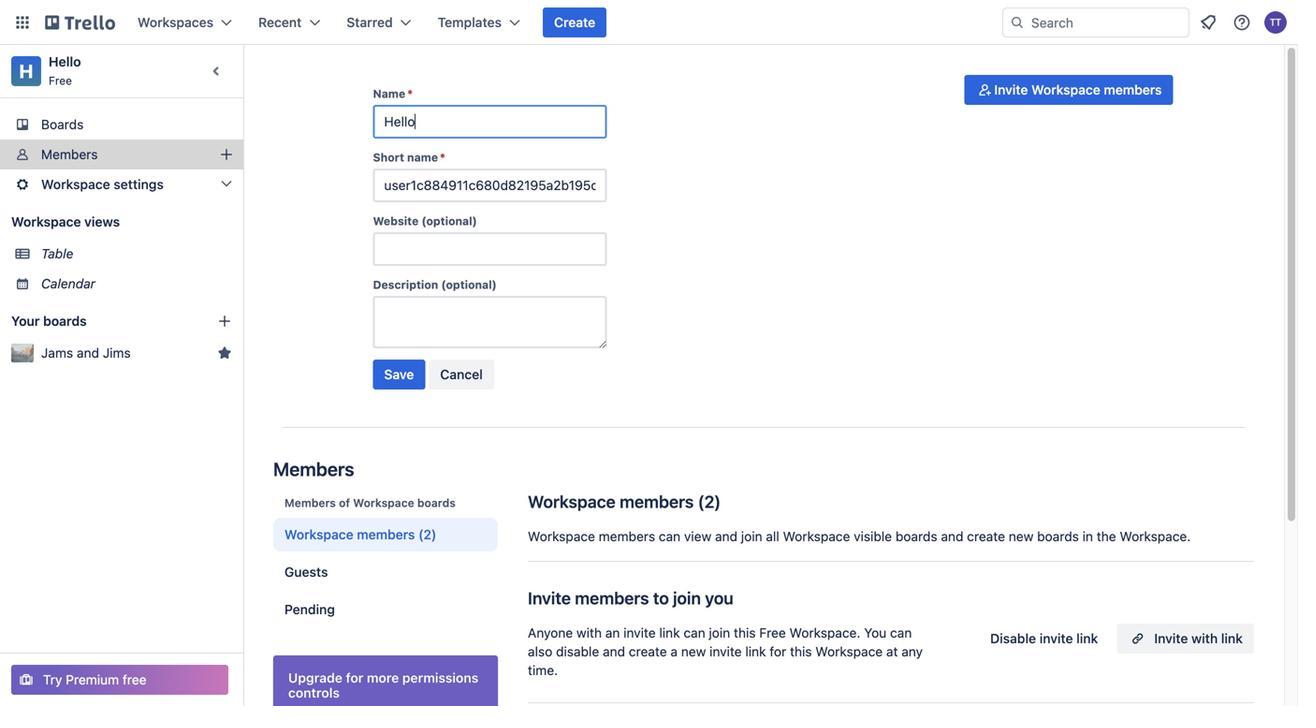 Task type: describe. For each thing, give the bounding box(es) containing it.
members up the an on the left of page
[[575, 588, 649, 608]]

for inside upgrade for more permissions controls
[[346, 670, 364, 686]]

0 vertical spatial this
[[734, 625, 756, 641]]

your boards with 1 items element
[[11, 310, 189, 332]]

0 horizontal spatial *
[[408, 87, 413, 100]]

0 horizontal spatial invite
[[624, 625, 656, 641]]

the
[[1097, 529, 1117, 544]]

name
[[373, 87, 406, 100]]

any
[[902, 644, 923, 659]]

short name *
[[373, 151, 446, 164]]

cancel button
[[429, 360, 494, 390]]

disable
[[556, 644, 600, 659]]

0 vertical spatial new
[[1009, 529, 1034, 544]]

try
[[43, 672, 62, 687]]

cancel
[[440, 367, 483, 382]]

also
[[528, 644, 553, 659]]

boards link
[[0, 110, 243, 140]]

workspace settings button
[[0, 170, 243, 199]]

invite for invite workspace members
[[995, 82, 1029, 97]]

save button
[[373, 360, 425, 390]]

pending
[[285, 602, 335, 617]]

create
[[554, 15, 596, 30]]

templates
[[438, 15, 502, 30]]

guests
[[285, 564, 328, 580]]

calendar
[[41, 276, 96, 291]]

in
[[1083, 529, 1094, 544]]

members down members of workspace boards
[[357, 527, 415, 542]]

starred
[[347, 15, 393, 30]]

2 horizontal spatial join
[[742, 529, 763, 544]]

1 horizontal spatial workspace.
[[1120, 529, 1192, 544]]

and right "view"
[[715, 529, 738, 544]]

time.
[[528, 663, 558, 678]]

view
[[685, 529, 712, 544]]

to
[[653, 588, 669, 608]]

back to home image
[[45, 7, 115, 37]]

boards right visible
[[896, 529, 938, 544]]

and left jims
[[77, 345, 99, 361]]

members of workspace boards
[[285, 496, 456, 509]]

upgrade for more permissions controls
[[288, 670, 479, 700]]

invite with link button
[[1118, 624, 1255, 654]]

try premium free
[[43, 672, 147, 687]]

and right visible
[[942, 529, 964, 544]]

workspaces
[[138, 15, 214, 30]]

create button
[[543, 7, 607, 37]]

disable
[[991, 631, 1037, 646]]

0 horizontal spatial join
[[673, 588, 701, 608]]

boards up the (2)
[[418, 496, 456, 509]]

members inside 'link'
[[41, 147, 98, 162]]

more
[[367, 670, 399, 686]]

primary element
[[0, 0, 1299, 45]]

workspaces button
[[126, 7, 244, 37]]

jams and jims
[[41, 345, 131, 361]]

for inside anyone with an invite link can join this free workspace. you can also disable and create a new invite link for this workspace at any time.
[[770, 644, 787, 659]]

guests link
[[273, 555, 498, 589]]

sm image
[[976, 81, 995, 99]]

(optional) for website (optional)
[[422, 214, 477, 228]]

premium
[[66, 672, 119, 687]]

permissions
[[403, 670, 479, 686]]

try premium free button
[[11, 665, 229, 695]]

upgrade
[[288, 670, 343, 686]]

calendar link
[[41, 274, 232, 293]]

at
[[887, 644, 899, 659]]

members inside button
[[1105, 82, 1163, 97]]

website (optional)
[[373, 214, 477, 228]]

jams and jims link
[[41, 344, 210, 362]]

invite inside button
[[1040, 631, 1074, 646]]

description (optional)
[[373, 278, 497, 291]]

terry turtle (terryturtle) image
[[1265, 11, 1288, 34]]

website
[[373, 214, 419, 228]]

join inside anyone with an invite link can join this free workspace. you can also disable and create a new invite link for this workspace at any time.
[[709, 625, 731, 641]]

name
[[407, 151, 438, 164]]

free inside hello free
[[49, 74, 72, 87]]

members left ( on the bottom
[[620, 492, 694, 512]]

and inside anyone with an invite link can join this free workspace. you can also disable and create a new invite link for this workspace at any time.
[[603, 644, 626, 659]]

a
[[671, 644, 678, 659]]

recent
[[259, 15, 302, 30]]

organizationdetailform element
[[373, 86, 607, 397]]

you
[[865, 625, 887, 641]]

with for invite
[[1192, 631, 1219, 646]]

of
[[339, 496, 350, 509]]

table
[[41, 246, 73, 261]]

h link
[[11, 56, 41, 86]]

0 horizontal spatial can
[[659, 529, 681, 544]]

members up invite members to join you
[[599, 529, 656, 544]]

short
[[373, 151, 405, 164]]

workspace navigation collapse icon image
[[204, 58, 230, 84]]

hello
[[49, 54, 81, 69]]

workspace settings
[[41, 177, 164, 192]]

(optional) for description (optional)
[[441, 278, 497, 291]]

views
[[84, 214, 120, 229]]

visible
[[854, 529, 893, 544]]

( 2 )
[[698, 492, 721, 512]]

2 horizontal spatial can
[[891, 625, 912, 641]]

add board image
[[217, 314, 232, 329]]

free
[[123, 672, 147, 687]]

you
[[705, 588, 734, 608]]



Task type: locate. For each thing, give the bounding box(es) containing it.
workspace
[[1032, 82, 1101, 97], [41, 177, 110, 192], [11, 214, 81, 229], [528, 492, 616, 512], [353, 496, 415, 509], [285, 527, 354, 542], [528, 529, 595, 544], [783, 529, 851, 544], [816, 644, 883, 659]]

invite right disable at the bottom of page
[[1040, 631, 1074, 646]]

can down 'you'
[[684, 625, 706, 641]]

invite inside button
[[1155, 631, 1189, 646]]

pending link
[[273, 593, 498, 627]]

(optional)
[[422, 214, 477, 228], [441, 278, 497, 291]]

can left "view"
[[659, 529, 681, 544]]

boards
[[43, 313, 87, 329], [418, 496, 456, 509], [896, 529, 938, 544], [1038, 529, 1080, 544]]

0 horizontal spatial invite
[[528, 588, 571, 608]]

free
[[49, 74, 72, 87], [760, 625, 786, 641]]

0 vertical spatial workspace.
[[1120, 529, 1192, 544]]

hello link
[[49, 54, 81, 69]]

all
[[766, 529, 780, 544]]

link
[[660, 625, 680, 641], [1077, 631, 1099, 646], [1222, 631, 1244, 646], [746, 644, 767, 659]]

1 vertical spatial new
[[682, 644, 706, 659]]

this
[[734, 625, 756, 641], [790, 644, 812, 659]]

starred icon image
[[217, 346, 232, 361]]

1 vertical spatial for
[[346, 670, 364, 686]]

invite for invite members to join you
[[528, 588, 571, 608]]

anyone with an invite link can join this free workspace. you can also disable and create a new invite link for this workspace at any time.
[[528, 625, 923, 678]]

workspace members left ( on the bottom
[[528, 492, 694, 512]]

0 vertical spatial invite
[[995, 82, 1029, 97]]

join left all
[[742, 529, 763, 544]]

jims
[[103, 345, 131, 361]]

1 horizontal spatial new
[[1009, 529, 1034, 544]]

disable invite link button
[[980, 624, 1110, 654]]

workspace. left you
[[790, 625, 861, 641]]

disable invite link
[[991, 631, 1099, 646]]

2 vertical spatial invite
[[1155, 631, 1189, 646]]

0 horizontal spatial workspace.
[[790, 625, 861, 641]]

invite for invite with link
[[1155, 631, 1189, 646]]

description
[[373, 278, 439, 291]]

free inside anyone with an invite link can join this free workspace. you can also disable and create a new invite link for this workspace at any time.
[[760, 625, 786, 641]]

invite
[[624, 625, 656, 641], [1040, 631, 1074, 646], [710, 644, 742, 659]]

boards left in
[[1038, 529, 1080, 544]]

None text field
[[373, 105, 607, 139], [373, 169, 607, 202], [373, 105, 607, 139], [373, 169, 607, 202]]

for
[[770, 644, 787, 659], [346, 670, 364, 686]]

0 vertical spatial workspace members
[[528, 492, 694, 512]]

invite right the an on the left of page
[[624, 625, 656, 641]]

with inside anyone with an invite link can join this free workspace. you can also disable and create a new invite link for this workspace at any time.
[[577, 625, 602, 641]]

1 horizontal spatial invite
[[710, 644, 742, 659]]

2 vertical spatial members
[[285, 496, 336, 509]]

can
[[659, 529, 681, 544], [684, 625, 706, 641], [891, 625, 912, 641]]

(
[[698, 492, 705, 512]]

jams
[[41, 345, 73, 361]]

0 notifications image
[[1198, 11, 1220, 34]]

and
[[77, 345, 99, 361], [715, 529, 738, 544], [942, 529, 964, 544], [603, 644, 626, 659]]

0 vertical spatial free
[[49, 74, 72, 87]]

1 horizontal spatial create
[[968, 529, 1006, 544]]

create inside anyone with an invite link can join this free workspace. you can also disable and create a new invite link for this workspace at any time.
[[629, 644, 667, 659]]

0 vertical spatial for
[[770, 644, 787, 659]]

1 horizontal spatial free
[[760, 625, 786, 641]]

2
[[705, 492, 715, 512]]

invite with link
[[1155, 631, 1244, 646]]

invite right a
[[710, 644, 742, 659]]

0 horizontal spatial create
[[629, 644, 667, 659]]

name *
[[373, 87, 413, 100]]

and down the an on the left of page
[[603, 644, 626, 659]]

an
[[606, 625, 620, 641]]

0 horizontal spatial with
[[577, 625, 602, 641]]

1 vertical spatial (optional)
[[441, 278, 497, 291]]

workspace members can view and join all workspace visible boards and create new boards in the workspace.
[[528, 529, 1192, 544]]

1 vertical spatial workspace members
[[285, 527, 415, 542]]

(2)
[[419, 527, 437, 542]]

Search field
[[1025, 8, 1189, 37]]

new inside anyone with an invite link can join this free workspace. you can also disable and create a new invite link for this workspace at any time.
[[682, 644, 706, 659]]

0 vertical spatial members
[[41, 147, 98, 162]]

* right the name
[[440, 151, 446, 164]]

members
[[41, 147, 98, 162], [273, 458, 355, 480], [285, 496, 336, 509]]

boards up jams
[[43, 313, 87, 329]]

workspace.
[[1120, 529, 1192, 544], [790, 625, 861, 641]]

can up at
[[891, 625, 912, 641]]

anyone
[[528, 625, 573, 641]]

(optional) right description
[[441, 278, 497, 291]]

2 horizontal spatial invite
[[1040, 631, 1074, 646]]

workspace. right 'the'
[[1120, 529, 1192, 544]]

* right name
[[408, 87, 413, 100]]

1 horizontal spatial with
[[1192, 631, 1219, 646]]

2 vertical spatial join
[[709, 625, 731, 641]]

0 horizontal spatial new
[[682, 644, 706, 659]]

1 vertical spatial *
[[440, 151, 446, 164]]

table link
[[41, 244, 232, 263]]

workspace views
[[11, 214, 120, 229]]

create
[[968, 529, 1006, 544], [629, 644, 667, 659]]

workspace inside anyone with an invite link can join this free workspace. you can also disable and create a new invite link for this workspace at any time.
[[816, 644, 883, 659]]

starred button
[[336, 7, 423, 37]]

save
[[384, 367, 414, 382]]

recent button
[[247, 7, 332, 37]]

settings
[[114, 177, 164, 192]]

open information menu image
[[1233, 13, 1252, 32]]

None text field
[[373, 232, 607, 266], [373, 296, 607, 348], [373, 232, 607, 266], [373, 296, 607, 348]]

0 vertical spatial create
[[968, 529, 1006, 544]]

1 horizontal spatial invite
[[995, 82, 1029, 97]]

1 horizontal spatial workspace members
[[528, 492, 694, 512]]

join right to
[[673, 588, 701, 608]]

with for anyone
[[577, 625, 602, 641]]

workspace inside popup button
[[41, 177, 110, 192]]

new
[[1009, 529, 1034, 544], [682, 644, 706, 659]]

2 horizontal spatial invite
[[1155, 631, 1189, 646]]

0 vertical spatial join
[[742, 529, 763, 544]]

join down 'you'
[[709, 625, 731, 641]]

members down the boards
[[41, 147, 98, 162]]

0 horizontal spatial for
[[346, 670, 364, 686]]

invite inside button
[[995, 82, 1029, 97]]

workspace members down "of"
[[285, 527, 415, 542]]

controls
[[288, 685, 340, 700]]

members up "of"
[[273, 458, 355, 480]]

your
[[11, 313, 40, 329]]

)
[[715, 492, 721, 512]]

1 horizontal spatial *
[[440, 151, 446, 164]]

invite members to join you
[[528, 588, 734, 608]]

0 vertical spatial *
[[408, 87, 413, 100]]

1 vertical spatial free
[[760, 625, 786, 641]]

1 horizontal spatial this
[[790, 644, 812, 659]]

members link
[[0, 140, 243, 170]]

new right a
[[682, 644, 706, 659]]

with
[[577, 625, 602, 641], [1192, 631, 1219, 646]]

(optional) right website
[[422, 214, 477, 228]]

1 horizontal spatial for
[[770, 644, 787, 659]]

0 vertical spatial (optional)
[[422, 214, 477, 228]]

1 horizontal spatial can
[[684, 625, 706, 641]]

boards
[[41, 117, 84, 132]]

1 vertical spatial join
[[673, 588, 701, 608]]

your boards
[[11, 313, 87, 329]]

1 vertical spatial workspace.
[[790, 625, 861, 641]]

invite
[[995, 82, 1029, 97], [528, 588, 571, 608], [1155, 631, 1189, 646]]

0 horizontal spatial this
[[734, 625, 756, 641]]

workspace members
[[528, 492, 694, 512], [285, 527, 415, 542]]

1 horizontal spatial join
[[709, 625, 731, 641]]

members down search 'field'
[[1105, 82, 1163, 97]]

new left in
[[1009, 529, 1034, 544]]

1 vertical spatial members
[[273, 458, 355, 480]]

invite workspace members button
[[965, 75, 1174, 105]]

search image
[[1010, 15, 1025, 30]]

workspace. inside anyone with an invite link can join this free workspace. you can also disable and create a new invite link for this workspace at any time.
[[790, 625, 861, 641]]

1 vertical spatial this
[[790, 644, 812, 659]]

0 horizontal spatial workspace members
[[285, 527, 415, 542]]

1 vertical spatial invite
[[528, 588, 571, 608]]

workspace inside button
[[1032, 82, 1101, 97]]

h
[[19, 60, 33, 82]]

members left "of"
[[285, 496, 336, 509]]

0 horizontal spatial free
[[49, 74, 72, 87]]

with inside button
[[1192, 631, 1219, 646]]

1 vertical spatial create
[[629, 644, 667, 659]]

templates button
[[427, 7, 532, 37]]

hello free
[[49, 54, 81, 87]]

invite workspace members
[[995, 82, 1163, 97]]



Task type: vqa. For each thing, say whether or not it's contained in the screenshot.
Templates
yes



